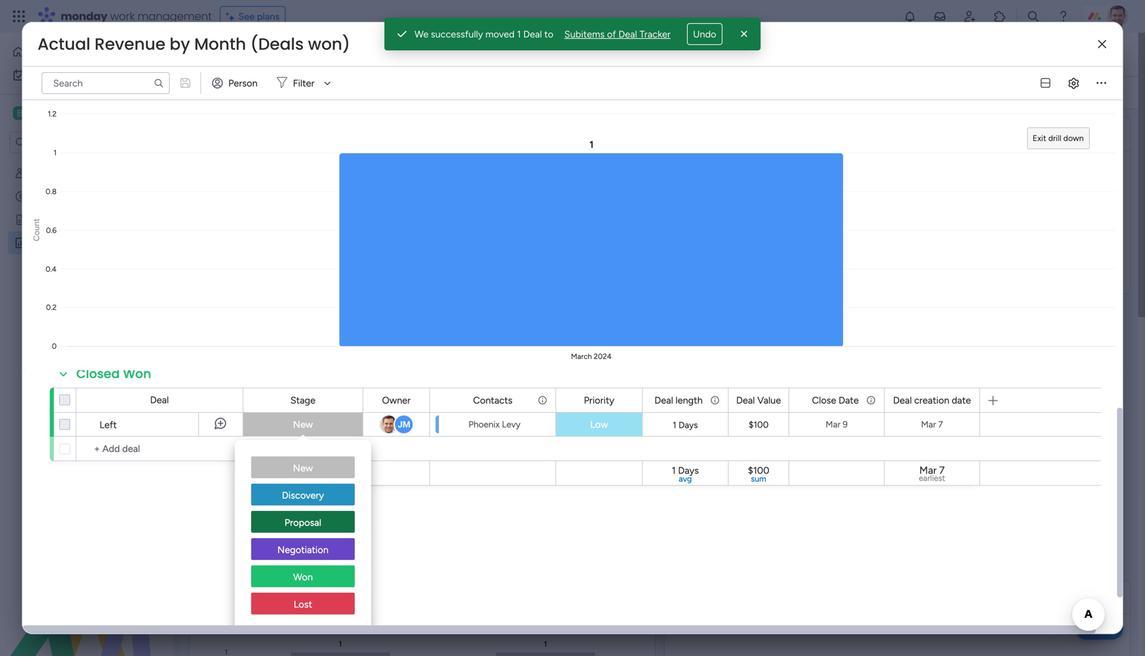 Task type: locate. For each thing, give the bounding box(es) containing it.
Priority field
[[581, 393, 618, 408]]

to
[[545, 28, 554, 40]]

1 down deal length field
[[673, 420, 677, 431]]

close date
[[812, 395, 859, 406]]

lost
[[294, 599, 312, 611]]

sales dashboard
[[205, 39, 387, 70], [32, 237, 103, 249]]

column information image for contacts
[[537, 395, 548, 406]]

1 connected board button
[[282, 82, 393, 104]]

1 horizontal spatial work
[[110, 9, 135, 24]]

new
[[293, 419, 313, 431], [293, 463, 313, 474]]

deals
[[213, 589, 248, 607]]

public board image
[[14, 213, 27, 226]]

mar down mar 7
[[920, 465, 937, 477]]

0 vertical spatial 7
[[939, 419, 944, 430]]

7 down mar 7
[[940, 465, 945, 477]]

deal for deal value
[[737, 395, 755, 406]]

1 right moved
[[517, 28, 521, 40]]

work inside option
[[47, 69, 68, 81]]

sales dashboard down getting started
[[32, 237, 103, 249]]

list box
[[0, 159, 174, 439], [235, 446, 371, 626]]

0 horizontal spatial arrow down image
[[319, 75, 336, 91]]

sales right the public dashboard image
[[32, 237, 55, 249]]

1 horizontal spatial dashboard
[[268, 39, 387, 70]]

1 horizontal spatial :
[[608, 490, 611, 501]]

public dashboard image
[[14, 237, 27, 250]]

1 horizontal spatial negotiation
[[558, 490, 608, 501]]

my
[[31, 69, 44, 81]]

1 left avg
[[672, 465, 676, 477]]

add
[[222, 87, 239, 99]]

0 vertical spatial work
[[110, 9, 135, 24]]

lottie animation image
[[0, 519, 174, 657]]

person
[[228, 77, 258, 89]]

monday work management
[[61, 9, 212, 24]]

mar 9
[[826, 419, 848, 430]]

0 horizontal spatial sales
[[32, 237, 55, 249]]

settings image
[[1106, 86, 1120, 99]]

column information image for close date
[[866, 395, 877, 406]]

Deal length field
[[651, 393, 707, 408]]

more dots image
[[1105, 593, 1114, 603]]

0 horizontal spatial negotiation
[[278, 545, 329, 556]]

value
[[758, 395, 781, 406]]

Deals Stages by Rep field
[[209, 589, 343, 607]]

sales
[[205, 39, 262, 70], [32, 237, 55, 249]]

1 left connected on the left top of page
[[307, 87, 311, 99]]

:
[[577, 418, 580, 430], [608, 490, 611, 501]]

1 vertical spatial by
[[297, 589, 313, 607]]

negotiation left the "20.0%"
[[558, 490, 608, 501]]

dapulse x slim image
[[1099, 39, 1107, 49]]

dashboard up filter
[[268, 39, 387, 70]]

0 horizontal spatial won
[[123, 366, 151, 383]]

my work
[[31, 69, 68, 81]]

view button
[[603, 44, 636, 65]]

levy
[[502, 419, 521, 430]]

1 horizontal spatial column information image
[[710, 395, 721, 406]]

sales up person popup button
[[205, 39, 262, 70]]

subitems of deal tracker
[[565, 28, 671, 40]]

negotiation option
[[251, 539, 355, 562]]

0 vertical spatial sales dashboard
[[205, 39, 387, 70]]

0 vertical spatial $100
[[749, 420, 769, 431]]

0 vertical spatial new
[[293, 419, 313, 431]]

work right my
[[47, 69, 68, 81]]

deal for deal
[[150, 395, 169, 406]]

1 days
[[673, 420, 698, 431]]

0 vertical spatial :
[[577, 418, 580, 430]]

: left the 40.0%
[[577, 418, 580, 430]]

2 horizontal spatial column information image
[[866, 395, 877, 406]]

days down 1 days at right
[[678, 465, 699, 477]]

list box containing deal tracker
[[0, 159, 174, 439]]

new up discovery option on the bottom
[[293, 463, 313, 474]]

negotiation
[[558, 490, 608, 501], [278, 545, 329, 556]]

search image
[[153, 78, 164, 89]]

1 horizontal spatial sales dashboard
[[205, 39, 387, 70]]

help image
[[1057, 10, 1071, 23]]

days down length
[[679, 420, 698, 431]]

mar 7
[[922, 419, 944, 430]]

1 new from the top
[[293, 419, 313, 431]]

deal inside field
[[737, 395, 755, 406]]

arrow down image down undo
[[680, 85, 697, 101]]

None search field
[[42, 72, 170, 94], [407, 82, 531, 104], [42, 72, 170, 94]]

$104,000
[[313, 175, 532, 235]]

rep
[[316, 589, 340, 607]]

add widget
[[222, 87, 271, 99]]

deal up getting
[[32, 191, 51, 203]]

workspace image
[[13, 106, 27, 121]]

0 horizontal spatial list box
[[0, 159, 174, 439]]

add to favorites image
[[398, 47, 412, 61]]

0 vertical spatial sales
[[205, 39, 262, 70]]

deal creation date
[[894, 395, 971, 406]]

1 vertical spatial work
[[47, 69, 68, 81]]

2 new from the top
[[293, 463, 313, 474]]

7 down deal creation date field
[[939, 419, 944, 430]]

sum
[[751, 474, 767, 484]]

by for revenue
[[170, 33, 190, 56]]

work up revenue
[[110, 9, 135, 24]]

mar down creation
[[922, 419, 937, 430]]

invite members image
[[964, 10, 977, 23]]

closed
[[76, 366, 120, 383]]

by down management
[[170, 33, 190, 56]]

0 vertical spatial tracker
[[640, 28, 671, 40]]

won right 'closed'
[[123, 366, 151, 383]]

0 horizontal spatial work
[[47, 69, 68, 81]]

tracker
[[640, 28, 671, 40], [53, 191, 84, 203]]

$208,000
[[785, 175, 1010, 235]]

2 column information image from the left
[[710, 395, 721, 406]]

by left the rep
[[297, 589, 313, 607]]

started
[[67, 214, 99, 226]]

discovery option
[[251, 484, 355, 507]]

contacts
[[473, 395, 513, 406]]

column information image
[[537, 395, 548, 406], [710, 395, 721, 406], [866, 395, 877, 406]]

update feed image
[[934, 10, 947, 23]]

month
[[194, 33, 246, 56]]

getting
[[32, 214, 65, 226]]

1 horizontal spatial list box
[[235, 446, 371, 626]]

terry turtle image
[[1107, 5, 1129, 27]]

dashboard down the 'started'
[[57, 237, 103, 249]]

deal
[[524, 28, 542, 40], [619, 28, 638, 40], [32, 191, 51, 203], [150, 395, 169, 406], [655, 395, 674, 406], [737, 395, 755, 406], [894, 395, 912, 406]]

deal left length
[[655, 395, 674, 406]]

negotiation for negotiation
[[278, 545, 329, 556]]

deal right of
[[619, 28, 638, 40]]

1
[[517, 28, 521, 40], [307, 87, 311, 99], [673, 420, 677, 431], [672, 465, 676, 477]]

mar left 9
[[826, 419, 841, 430]]

deal up "+ add deal" text field
[[150, 395, 169, 406]]

1 vertical spatial negotiation
[[278, 545, 329, 556]]

column information image right length
[[710, 395, 721, 406]]

actual revenue by month (deals won)
[[38, 33, 350, 56]]

notifications image
[[904, 10, 917, 23]]

sales dashboard up filter popup button
[[205, 39, 387, 70]]

Stage field
[[287, 393, 319, 408]]

proposal
[[285, 517, 322, 529]]

0 vertical spatial dashboard
[[268, 39, 387, 70]]

0 vertical spatial days
[[679, 420, 698, 431]]

$100 for $100
[[749, 420, 769, 431]]

1 horizontal spatial by
[[297, 589, 313, 607]]

deal left 'value'
[[737, 395, 755, 406]]

0 horizontal spatial dashboard
[[57, 237, 103, 249]]

deal left creation
[[894, 395, 912, 406]]

management
[[138, 9, 212, 24]]

tracker inside subitems of deal tracker 'link'
[[640, 28, 671, 40]]

dashboard
[[268, 39, 387, 70], [57, 237, 103, 249]]

1 vertical spatial list box
[[235, 446, 371, 626]]

by inside field
[[297, 589, 313, 607]]

column information image right "contacts"
[[537, 395, 548, 406]]

won
[[123, 366, 151, 383], [293, 572, 313, 583]]

7
[[939, 419, 944, 430], [940, 465, 945, 477]]

0 vertical spatial negotiation
[[558, 490, 608, 501]]

deals stages by rep
[[213, 589, 340, 607]]

left
[[100, 419, 117, 431]]

v2 split view image
[[1041, 78, 1051, 88]]

days for 1 days
[[679, 420, 698, 431]]

Sales Dashboard field
[[202, 39, 391, 70]]

1 vertical spatial days
[[678, 465, 699, 477]]

1 column information image from the left
[[537, 395, 548, 406]]

1 inside popup button
[[307, 87, 311, 99]]

3 column information image from the left
[[866, 395, 877, 406]]

actual
[[38, 33, 90, 56]]

column information image right date
[[866, 395, 877, 406]]

0 vertical spatial list box
[[0, 159, 174, 439]]

option
[[0, 161, 174, 164]]

proposal option
[[251, 511, 355, 535]]

home link
[[8, 41, 166, 63]]

0 vertical spatial by
[[170, 33, 190, 56]]

of
[[607, 28, 616, 40]]

new down stage 'field'
[[293, 419, 313, 431]]

1 horizontal spatial tracker
[[640, 28, 671, 40]]

arrow down image right filter
[[319, 75, 336, 91]]

1 vertical spatial won
[[293, 572, 313, 583]]

: left the "20.0%"
[[608, 490, 611, 501]]

won up 'lost' option
[[293, 572, 313, 583]]

arrow down image
[[319, 75, 336, 91], [680, 85, 697, 101]]

1 horizontal spatial sales
[[205, 39, 262, 70]]

Contacts field
[[470, 393, 516, 408]]

0 horizontal spatial :
[[577, 418, 580, 430]]

0 horizontal spatial sales dashboard
[[32, 237, 103, 249]]

0 horizontal spatial by
[[170, 33, 190, 56]]

1 vertical spatial 7
[[940, 465, 945, 477]]

7 for mar 7 earliest
[[940, 465, 945, 477]]

board
[[362, 87, 387, 99]]

days inside 1 days avg
[[678, 465, 699, 477]]

none search field filter dashboard by text
[[407, 82, 531, 104]]

mar inside mar 7 earliest
[[920, 465, 937, 477]]

1 vertical spatial $100
[[748, 465, 770, 477]]

0 horizontal spatial column information image
[[537, 395, 548, 406]]

0 vertical spatial won
[[123, 366, 151, 383]]

1 vertical spatial new
[[293, 463, 313, 474]]

lottie animation element
[[0, 519, 174, 657]]

1 inside 1 days avg
[[672, 465, 676, 477]]

1 vertical spatial :
[[608, 490, 611, 501]]

1 vertical spatial dashboard
[[57, 237, 103, 249]]

crm
[[60, 107, 84, 120]]

work for my
[[47, 69, 68, 81]]

1 vertical spatial tracker
[[53, 191, 84, 203]]

$100
[[749, 420, 769, 431], [748, 465, 770, 477]]

basic
[[31, 107, 58, 120]]

negotiation inside option
[[278, 545, 329, 556]]

1 horizontal spatial won
[[293, 572, 313, 583]]

alert
[[385, 18, 761, 50]]

1 horizontal spatial arrow down image
[[680, 85, 697, 101]]

0 horizontal spatial tracker
[[53, 191, 84, 203]]

owner
[[382, 395, 411, 406]]

7 inside mar 7 earliest
[[940, 465, 945, 477]]

mar
[[826, 419, 841, 430], [922, 419, 937, 430], [920, 465, 937, 477]]

arrow down image inside filter popup button
[[319, 75, 336, 91]]

negotiation up won option
[[278, 545, 329, 556]]

mar for mar 7
[[922, 419, 937, 430]]

1 vertical spatial sales dashboard
[[32, 237, 103, 249]]

days for 1 days avg
[[678, 465, 699, 477]]



Task type: vqa. For each thing, say whether or not it's contained in the screenshot.
second component image from right
no



Task type: describe. For each thing, give the bounding box(es) containing it.
revenue
[[95, 33, 165, 56]]

monday
[[61, 9, 107, 24]]

by for stages
[[297, 589, 313, 607]]

close
[[812, 395, 837, 406]]

1 days avg
[[672, 465, 699, 484]]

undo button
[[687, 23, 723, 45]]

we
[[415, 28, 429, 40]]

deal inside 'link'
[[619, 28, 638, 40]]

mar for mar 9
[[826, 419, 841, 430]]

help
[[1088, 622, 1112, 636]]

sales dashboard inside banner
[[205, 39, 387, 70]]

deal value
[[737, 395, 781, 406]]

deal for deal tracker
[[32, 191, 51, 203]]

moved
[[486, 28, 515, 40]]

view
[[609, 49, 630, 60]]

lost option
[[251, 593, 355, 616]]

20.0%
[[613, 490, 640, 501]]

: 40.0%
[[577, 418, 609, 430]]

dashboard inside banner
[[268, 39, 387, 70]]

low
[[591, 419, 608, 431]]

see plans button
[[220, 6, 286, 27]]

1 for 1 days
[[673, 420, 677, 431]]

workspace selection element
[[13, 105, 86, 121]]

close image
[[738, 27, 751, 41]]

Owner field
[[379, 393, 414, 408]]

home option
[[8, 41, 166, 63]]

filter button
[[271, 72, 336, 94]]

Search in workspace field
[[29, 135, 114, 150]]

1 vertical spatial sales
[[32, 237, 55, 249]]

closed won
[[76, 366, 151, 383]]

sales dashboard banner
[[181, 33, 1139, 109]]

phoenix
[[469, 419, 500, 430]]

1 for 1 days avg
[[672, 465, 676, 477]]

Filter dashboard by text search field
[[407, 82, 531, 104]]

Deal Value field
[[733, 393, 785, 408]]

more dots image
[[1097, 78, 1107, 88]]

my work link
[[8, 64, 166, 86]]

basic crm
[[31, 107, 84, 120]]

Close Date field
[[809, 393, 863, 408]]

deal for deal length
[[655, 395, 674, 406]]

(deals
[[250, 33, 304, 56]]

b
[[17, 107, 23, 119]]

widget
[[242, 87, 271, 99]]

deal for deal creation date
[[894, 395, 912, 406]]

new inside option
[[293, 463, 313, 474]]

person button
[[207, 72, 266, 94]]

Actual Revenue by Month (Deals won) field
[[34, 33, 354, 56]]

1 inside alert
[[517, 28, 521, 40]]

select product image
[[12, 10, 26, 23]]

9
[[843, 419, 848, 430]]

subitems
[[565, 28, 605, 40]]

sales inside banner
[[205, 39, 262, 70]]

filter
[[293, 77, 315, 89]]

successfully
[[431, 28, 483, 40]]

mar 7 earliest
[[919, 465, 946, 484]]

search everything image
[[1027, 10, 1041, 23]]

7 for mar 7
[[939, 419, 944, 430]]

deal left to
[[524, 28, 542, 40]]

won inside option
[[293, 572, 313, 583]]

deal length
[[655, 395, 703, 406]]

we successfully moved 1 deal to
[[415, 28, 554, 40]]

subitems of deal tracker link
[[565, 27, 671, 41]]

help button
[[1076, 618, 1124, 640]]

plans
[[257, 11, 280, 22]]

connected
[[314, 87, 360, 99]]

deal tracker
[[32, 191, 84, 203]]

add widget button
[[197, 82, 277, 104]]

home
[[30, 46, 56, 58]]

$100 sum
[[748, 465, 770, 484]]

won)
[[308, 33, 350, 56]]

date
[[839, 395, 859, 406]]

creation
[[915, 395, 950, 406]]

see
[[238, 11, 255, 22]]

avg
[[679, 474, 692, 484]]

$100 for $100 sum
[[748, 465, 770, 477]]

discovery
[[282, 490, 324, 502]]

Closed Won field
[[73, 366, 155, 383]]

Deal creation date field
[[890, 393, 975, 408]]

column information image for deal length
[[710, 395, 721, 406]]

list box containing new
[[235, 446, 371, 626]]

undo
[[693, 28, 717, 40]]

stage
[[291, 395, 316, 406]]

date
[[952, 395, 971, 406]]

alert containing we successfully moved 1 deal to
[[385, 18, 761, 50]]

stages
[[251, 589, 294, 607]]

negotiation : 20.0%
[[558, 490, 640, 501]]

Filter dashboard by text search field
[[42, 72, 170, 94]]

see plans
[[238, 11, 280, 22]]

new option
[[251, 457, 355, 480]]

negotiation for negotiation : 20.0%
[[558, 490, 608, 501]]

length
[[676, 395, 703, 406]]

priority
[[584, 395, 615, 406]]

1 connected board
[[307, 87, 387, 99]]

+ Add deal text field
[[83, 441, 237, 458]]

work for monday
[[110, 9, 135, 24]]

monday marketplace image
[[994, 10, 1007, 23]]

getting started
[[32, 214, 99, 226]]

my work option
[[8, 64, 166, 86]]

earliest
[[919, 474, 946, 484]]

won option
[[251, 566, 355, 589]]

40.0%
[[582, 418, 609, 430]]

phoenix levy
[[469, 419, 521, 430]]

won inside field
[[123, 366, 151, 383]]

1 for 1 connected board
[[307, 87, 311, 99]]



